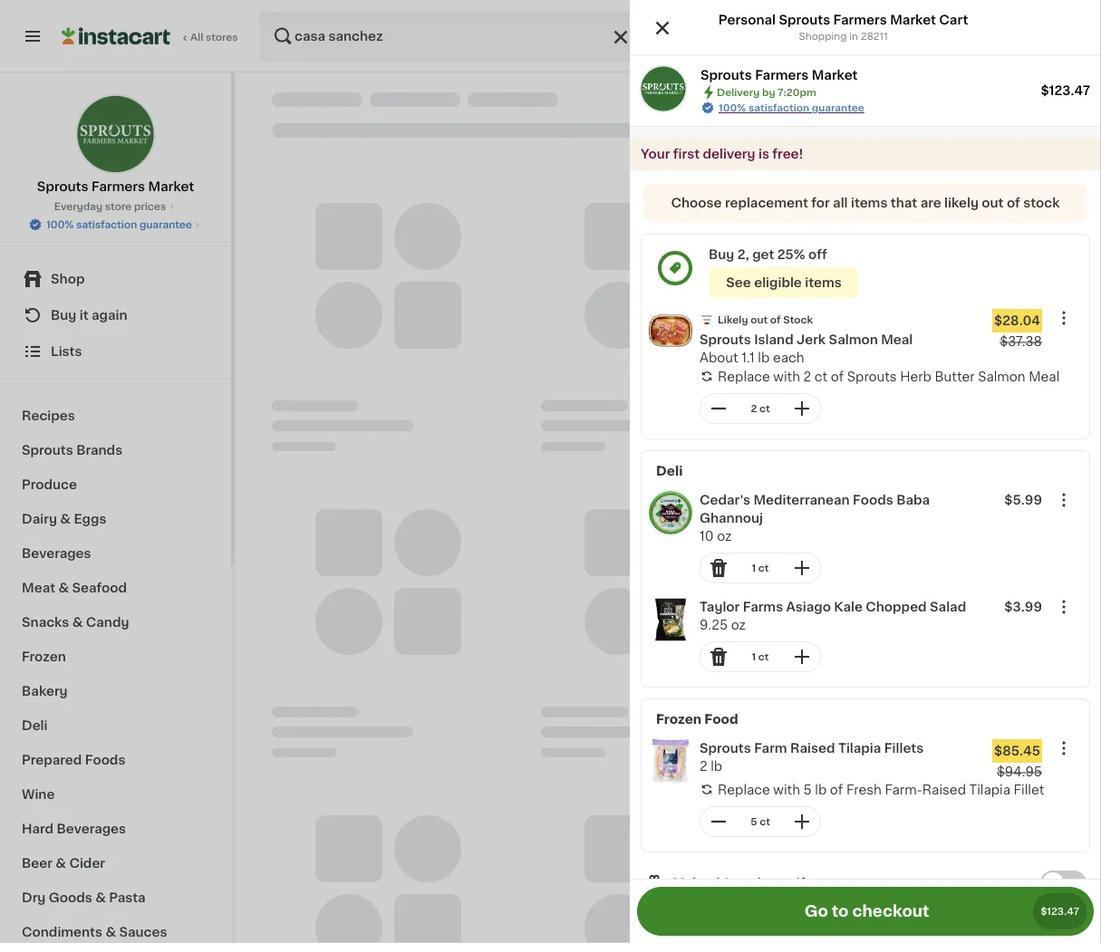 Task type: vqa. For each thing, say whether or not it's contained in the screenshot.
to remove items from your order, tap [number] items
no



Task type: describe. For each thing, give the bounding box(es) containing it.
dry goods & pasta link
[[11, 881, 220, 916]]

go
[[805, 905, 829, 920]]

100% inside "100% satisfaction guarantee" link
[[719, 103, 747, 113]]

your first delivery is free!
[[641, 148, 804, 161]]

sprouts up delivery
[[701, 69, 752, 82]]

snacks & candy
[[22, 617, 129, 629]]

0 vertical spatial 2
[[804, 370, 812, 383]]

dry
[[22, 892, 46, 905]]

first
[[674, 148, 700, 161]]

goods
[[49, 892, 92, 905]]

of left "fresh"
[[831, 784, 844, 797]]

of up island
[[771, 315, 781, 325]]

530
[[873, 29, 900, 43]]

wine link
[[11, 778, 220, 813]]

replace with 2 ct of sprouts herb butter salmon meal
[[718, 370, 1060, 383]]

$28.04 $37.38
[[995, 315, 1043, 348]]

beer & cider link
[[11, 847, 220, 881]]

beverages link
[[11, 537, 220, 571]]

$94.95
[[997, 766, 1043, 779]]

sprouts farmers market link
[[37, 94, 194, 196]]

bakery
[[22, 686, 68, 698]]

5 ct
[[751, 817, 771, 827]]

shopping
[[799, 31, 847, 41]]

butter
[[935, 370, 975, 383]]

about
[[700, 352, 739, 365]]

0 horizontal spatial farmers
[[92, 180, 145, 193]]

0 vertical spatial 100% satisfaction guarantee
[[719, 103, 865, 113]]

buy it again link
[[11, 297, 220, 334]]

1 horizontal spatial market
[[812, 69, 858, 82]]

$3.99
[[1005, 601, 1043, 614]]

530 billingsley road button
[[844, 11, 1016, 62]]

chopped
[[866, 601, 927, 614]]

guarantee inside button
[[140, 220, 192, 230]]

2 inside sprouts farm raised tilapia fillets 2 lb
[[700, 761, 708, 774]]

1 for 9.25 oz
[[752, 652, 756, 662]]

$37.38
[[1000, 336, 1043, 348]]

for
[[812, 197, 830, 209]]

wine
[[22, 789, 55, 802]]

0 vertical spatial items
[[851, 197, 888, 209]]

1 horizontal spatial salmon
[[979, 370, 1026, 383]]

brands
[[76, 444, 123, 457]]

2 vertical spatial lb
[[816, 784, 827, 797]]

to
[[832, 905, 849, 920]]

cedar's mediterranean foods baba ghannouj button
[[700, 491, 984, 528]]

1 horizontal spatial sprouts farmers market
[[701, 69, 858, 82]]

see eligible items button
[[709, 268, 860, 298]]

salad
[[930, 601, 967, 614]]

stock
[[1024, 197, 1060, 209]]

salmon inside sprouts island jerk salmon meal about 1.1 lb each
[[829, 334, 878, 346]]

see
[[727, 277, 752, 289]]

increment quantity of sprouts island jerk salmon meal image
[[792, 398, 813, 420]]

recipes
[[22, 410, 75, 423]]

order
[[739, 878, 774, 890]]

cedar's mediterranean foods baba ghannouj 10 oz
[[700, 494, 930, 543]]

recipes link
[[11, 399, 220, 433]]

0 vertical spatial 5
[[804, 784, 812, 797]]

buy for buy 2, get 25% off
[[709, 248, 735, 261]]

100% satisfaction guarantee inside button
[[46, 220, 192, 230]]

product group containing cedar's mediterranean foods baba ghannouj
[[642, 484, 1090, 591]]

hard beverages link
[[11, 813, 220, 847]]

oz inside the cedar's mediterranean foods baba ghannouj 10 oz
[[717, 530, 732, 543]]

& left pasta
[[95, 892, 106, 905]]

everyday
[[54, 202, 103, 212]]

2 $123.47 from the top
[[1041, 907, 1080, 917]]

this
[[712, 878, 736, 890]]

likely out of stock
[[718, 315, 813, 325]]

lb inside sprouts farm raised tilapia fillets 2 lb
[[711, 761, 723, 774]]

1 vertical spatial meal
[[1029, 370, 1060, 383]]

of left stock
[[1007, 197, 1021, 209]]

meat & seafood link
[[11, 571, 220, 606]]

0 vertical spatial out
[[982, 197, 1004, 209]]

tilapia inside sprouts farm raised tilapia fillets 2 lb
[[839, 743, 882, 755]]

sprouts farmers market image
[[641, 66, 686, 112]]

items inside button
[[805, 277, 842, 289]]

prepared
[[22, 754, 82, 767]]

taylor farms asiago kale chopped salad button
[[700, 598, 984, 617]]

sprouts up everyday at the left top
[[37, 180, 88, 193]]

again
[[92, 309, 128, 322]]

by
[[763, 88, 776, 97]]

530 billingsley road
[[873, 29, 1016, 43]]

2,
[[738, 248, 750, 261]]

pickup button
[[756, 19, 829, 54]]

choose replacement for all items that are likely out of stock
[[672, 197, 1060, 209]]

ct for increment quantity of taylor farms asiago kale chopped salad image
[[759, 652, 769, 662]]

hard beverages
[[22, 823, 126, 836]]

frozen for frozen
[[22, 651, 66, 664]]

coupon-wrapper element
[[642, 235, 1090, 432]]

sprouts inside personal sprouts farmers market cart shopping in 28211
[[779, 14, 831, 26]]

snacks
[[22, 617, 69, 629]]

meal inside sprouts island jerk salmon meal about 1.1 lb each
[[882, 334, 913, 346]]

25%
[[778, 248, 806, 261]]

product group containing taylor farms asiago kale chopped salad
[[642, 591, 1090, 680]]

& for dairy
[[60, 513, 71, 526]]

buy for buy it again
[[51, 309, 77, 322]]

kale
[[835, 601, 863, 614]]

ct for increment quantity of sprouts island jerk salmon meal image
[[760, 404, 770, 414]]

farm
[[755, 743, 788, 755]]

sprouts down recipes
[[22, 444, 73, 457]]

oz inside taylor farms asiago kale chopped salad 9.25 oz
[[732, 619, 746, 632]]

sprouts brands
[[22, 444, 123, 457]]

ct for increment quantity of cedar's mediterranean foods baba ghannouj image
[[759, 564, 769, 574]]

remove taylor farms asiago kale chopped salad image
[[708, 647, 730, 668]]

0 vertical spatial beverages
[[22, 548, 91, 560]]

0 horizontal spatial 5
[[751, 817, 758, 827]]

see eligible items
[[727, 277, 842, 289]]

shop link
[[11, 261, 220, 297]]

eligible
[[755, 277, 802, 289]]

satisfaction inside button
[[76, 220, 137, 230]]

decrement quantity of sprouts farm raised tilapia fillets image
[[708, 812, 730, 833]]

asiago
[[787, 601, 831, 614]]

baba
[[897, 494, 930, 507]]

sprouts left herb
[[848, 370, 897, 383]]

of down sprouts island jerk salmon meal button
[[831, 370, 844, 383]]

jerk
[[797, 334, 826, 346]]

prepared foods
[[22, 754, 126, 767]]

meat
[[22, 582, 55, 595]]

& for meat
[[58, 582, 69, 595]]

condiments
[[22, 927, 102, 939]]

meat & seafood
[[22, 582, 127, 595]]



Task type: locate. For each thing, give the bounding box(es) containing it.
pasta
[[109, 892, 146, 905]]

2 vertical spatial farmers
[[92, 180, 145, 193]]

1 vertical spatial 1
[[752, 652, 756, 662]]

0 horizontal spatial guarantee
[[140, 220, 192, 230]]

sprouts
[[779, 14, 831, 26], [701, 69, 752, 82], [37, 180, 88, 193], [700, 334, 752, 346], [848, 370, 897, 383], [22, 444, 73, 457], [700, 743, 752, 755]]

prepared foods link
[[11, 744, 220, 778]]

sprouts island jerk salmon meal button
[[700, 331, 984, 349]]

market
[[891, 14, 937, 26], [812, 69, 858, 82], [148, 180, 194, 193]]

sprouts up pickup
[[779, 14, 831, 26]]

prices
[[134, 202, 166, 212]]

guarantee down 7:20pm
[[812, 103, 865, 113]]

0 horizontal spatial out
[[751, 315, 768, 325]]

1 ct
[[752, 564, 769, 574], [752, 652, 769, 662]]

100%
[[719, 103, 747, 113], [46, 220, 74, 230]]

with down "each"
[[774, 370, 801, 383]]

1 vertical spatial replace
[[718, 784, 771, 797]]

1 horizontal spatial frozen
[[657, 714, 702, 726]]

1
[[752, 564, 756, 574], [752, 652, 756, 662]]

0 vertical spatial lb
[[758, 352, 770, 365]]

1 horizontal spatial deli
[[657, 465, 683, 478]]

0 vertical spatial with
[[774, 370, 801, 383]]

1 for 10 oz
[[752, 564, 756, 574]]

produce
[[22, 479, 77, 491]]

0 horizontal spatial 100% satisfaction guarantee
[[46, 220, 192, 230]]

ct left increment quantity of cedar's mediterranean foods baba ghannouj image
[[759, 564, 769, 574]]

market up prices
[[148, 180, 194, 193]]

product group
[[642, 302, 1090, 432], [642, 484, 1090, 591], [642, 591, 1090, 680], [642, 733, 1090, 845]]

lists link
[[11, 334, 220, 370]]

& left eggs
[[60, 513, 71, 526]]

10
[[700, 530, 714, 543]]

instacart logo image
[[62, 25, 170, 47]]

buy left it
[[51, 309, 77, 322]]

foods inside the cedar's mediterranean foods baba ghannouj 10 oz
[[853, 494, 894, 507]]

lb right 1.1
[[758, 352, 770, 365]]

raised inside sprouts farm raised tilapia fillets 2 lb
[[791, 743, 836, 755]]

buy left 2,
[[709, 248, 735, 261]]

replace up 5 ct
[[718, 784, 771, 797]]

beverages up cider
[[57, 823, 126, 836]]

1 vertical spatial buy
[[51, 309, 77, 322]]

0 vertical spatial 1 ct
[[752, 564, 769, 574]]

0 vertical spatial salmon
[[829, 334, 878, 346]]

0 vertical spatial sprouts farmers market
[[701, 69, 858, 82]]

sprouts down food
[[700, 743, 752, 755]]

out right likely
[[982, 197, 1004, 209]]

5 down sprouts farm raised tilapia fillets 2 lb
[[804, 784, 812, 797]]

pickup
[[770, 30, 815, 43]]

farmers
[[834, 14, 888, 26], [755, 69, 809, 82], [92, 180, 145, 193]]

0 horizontal spatial deli
[[22, 720, 48, 733]]

of
[[1007, 197, 1021, 209], [771, 315, 781, 325], [831, 370, 844, 383], [831, 784, 844, 797]]

1 vertical spatial items
[[805, 277, 842, 289]]

out inside coupon-wrapper element
[[751, 315, 768, 325]]

1 horizontal spatial guarantee
[[812, 103, 865, 113]]

likely
[[718, 315, 749, 325]]

lb inside sprouts island jerk salmon meal about 1.1 lb each
[[758, 352, 770, 365]]

100% satisfaction guarantee
[[719, 103, 865, 113], [46, 220, 192, 230]]

items right all
[[851, 197, 888, 209]]

1 vertical spatial 100% satisfaction guarantee
[[46, 220, 192, 230]]

is
[[759, 148, 770, 161]]

0 vertical spatial market
[[891, 14, 937, 26]]

frozen up bakery
[[22, 651, 66, 664]]

0 vertical spatial farmers
[[834, 14, 888, 26]]

1 vertical spatial 5
[[751, 817, 758, 827]]

fresh
[[847, 784, 882, 797]]

meal up replace with 2 ct of sprouts herb butter salmon meal
[[882, 334, 913, 346]]

frozen food
[[657, 714, 739, 726]]

1 vertical spatial sprouts farmers market
[[37, 180, 194, 193]]

with for 5
[[774, 784, 801, 797]]

1 vertical spatial out
[[751, 315, 768, 325]]

100% satisfaction guarantee down store
[[46, 220, 192, 230]]

deli down bakery
[[22, 720, 48, 733]]

free!
[[773, 148, 804, 161]]

2 horizontal spatial lb
[[816, 784, 827, 797]]

5 right "decrement quantity of sprouts farm raised tilapia fillets" icon
[[751, 817, 758, 827]]

0 horizontal spatial frozen
[[22, 651, 66, 664]]

100% down everyday at the left top
[[46, 220, 74, 230]]

mediterranean
[[754, 494, 850, 507]]

tilapia up "fresh"
[[839, 743, 882, 755]]

None search field
[[259, 11, 652, 62]]

0 horizontal spatial buy
[[51, 309, 77, 322]]

beverages down dairy & eggs
[[22, 548, 91, 560]]

everyday store prices link
[[54, 199, 177, 214]]

0 vertical spatial $123.47
[[1041, 84, 1091, 97]]

3 product group from the top
[[642, 591, 1090, 680]]

choose
[[672, 197, 722, 209]]

1 vertical spatial satisfaction
[[76, 220, 137, 230]]

0 horizontal spatial market
[[148, 180, 194, 193]]

ct left increment quantity of sprouts farm raised tilapia fillets icon
[[760, 817, 771, 827]]

1 vertical spatial market
[[812, 69, 858, 82]]

ct left increment quantity of taylor farms asiago kale chopped salad image
[[759, 652, 769, 662]]

satisfaction down everyday store prices
[[76, 220, 137, 230]]

sprouts brands link
[[11, 433, 220, 468]]

1 horizontal spatial farmers
[[755, 69, 809, 82]]

& right meat
[[58, 582, 69, 595]]

1 vertical spatial frozen
[[657, 714, 702, 726]]

delivery
[[717, 88, 760, 97]]

sprouts island jerk salmon meal image
[[649, 309, 693, 353]]

ct down sprouts island jerk salmon meal about 1.1 lb each
[[815, 370, 828, 383]]

1 vertical spatial beverages
[[57, 823, 126, 836]]

market up billingsley
[[891, 14, 937, 26]]

remove cedar's mediterranean foods baba ghannouj image
[[708, 558, 730, 579]]

lists
[[51, 345, 82, 358]]

gift
[[788, 878, 811, 890]]

0 vertical spatial 1
[[752, 564, 756, 574]]

1 ct left increment quantity of taylor farms asiago kale chopped salad image
[[752, 652, 769, 662]]

0 vertical spatial meal
[[882, 334, 913, 346]]

1 vertical spatial oz
[[732, 619, 746, 632]]

1 $123.47 from the top
[[1041, 84, 1091, 97]]

$28.04
[[995, 315, 1041, 327]]

0 vertical spatial replace
[[718, 370, 771, 383]]

with for 2
[[774, 370, 801, 383]]

2 horizontal spatial market
[[891, 14, 937, 26]]

2 product group from the top
[[642, 484, 1090, 591]]

1 vertical spatial foods
[[85, 754, 126, 767]]

1 horizontal spatial lb
[[758, 352, 770, 365]]

0 horizontal spatial items
[[805, 277, 842, 289]]

sprouts farmers market up by on the right top of the page
[[701, 69, 858, 82]]

1 horizontal spatial 100%
[[719, 103, 747, 113]]

2 ct
[[751, 404, 770, 414]]

salmon right the jerk
[[829, 334, 878, 346]]

make
[[673, 878, 708, 890]]

tilapia down $94.95 in the bottom of the page
[[970, 784, 1011, 797]]

taylor farms asiago kale chopped salad image
[[649, 598, 693, 642]]

satisfaction
[[749, 103, 810, 113], [76, 220, 137, 230]]

1 horizontal spatial 5
[[804, 784, 812, 797]]

bakery link
[[11, 675, 220, 709]]

100% inside 100% satisfaction guarantee button
[[46, 220, 74, 230]]

2 replace from the top
[[718, 784, 771, 797]]

stock
[[784, 315, 813, 325]]

replace with 5 lb of fresh farm-raised tilapia fillet
[[718, 784, 1045, 797]]

2 with from the top
[[774, 784, 801, 797]]

eggs
[[74, 513, 106, 526]]

delivery
[[703, 148, 756, 161]]

0 horizontal spatial meal
[[882, 334, 913, 346]]

lb down sprouts farm raised tilapia fillets 2 lb
[[816, 784, 827, 797]]

condiments & sauces link
[[11, 916, 220, 944]]

beer
[[22, 858, 53, 871]]

service type group
[[668, 19, 829, 54]]

0 vertical spatial frozen
[[22, 651, 66, 664]]

replace down 1.1
[[718, 370, 771, 383]]

0 horizontal spatial satisfaction
[[76, 220, 137, 230]]

market down the shopping
[[812, 69, 858, 82]]

0 horizontal spatial tilapia
[[839, 743, 882, 755]]

0 vertical spatial deli
[[657, 465, 683, 478]]

get
[[753, 248, 775, 261]]

1 right remove taylor farms asiago kale chopped salad image
[[752, 652, 756, 662]]

cedar's mediterranean foods baba ghannouj image
[[649, 491, 693, 535]]

foods left baba
[[853, 494, 894, 507]]

2 vertical spatial market
[[148, 180, 194, 193]]

1 vertical spatial tilapia
[[970, 784, 1011, 797]]

sprouts farmers market
[[701, 69, 858, 82], [37, 180, 194, 193]]

deli up cedar's mediterranean foods baba ghannouj image on the bottom right of the page
[[657, 465, 683, 478]]

& left sauces
[[106, 927, 116, 939]]

0 vertical spatial 100%
[[719, 103, 747, 113]]

sprouts inside sprouts island jerk salmon meal about 1.1 lb each
[[700, 334, 752, 346]]

2 vertical spatial 2
[[700, 761, 708, 774]]

0 horizontal spatial lb
[[711, 761, 723, 774]]

sprouts farmers market logo image
[[76, 94, 156, 174]]

salmon down "$37.38"
[[979, 370, 1026, 383]]

1 vertical spatial 100%
[[46, 220, 74, 230]]

ct for increment quantity of sprouts farm raised tilapia fillets icon
[[760, 817, 771, 827]]

road
[[979, 29, 1016, 43]]

1 horizontal spatial items
[[851, 197, 888, 209]]

4 product group from the top
[[642, 733, 1090, 845]]

sprouts island jerk salmon meal about 1.1 lb each
[[700, 334, 913, 365]]

decrement quantity of sprouts island jerk salmon meal image
[[708, 398, 730, 420]]

& left "candy" at bottom left
[[72, 617, 83, 629]]

1.1
[[742, 352, 755, 365]]

buy 2, get 25% off
[[709, 248, 828, 261]]

1 horizontal spatial foods
[[853, 494, 894, 507]]

1 horizontal spatial tilapia
[[970, 784, 1011, 797]]

dairy & eggs link
[[11, 502, 220, 537]]

replace for replace with 5 lb of fresh farm-raised tilapia fillet
[[718, 784, 771, 797]]

2 1 from the top
[[752, 652, 756, 662]]

frozen
[[22, 651, 66, 664], [657, 714, 702, 726]]

increment quantity of taylor farms asiago kale chopped salad image
[[792, 647, 813, 668]]

out up island
[[751, 315, 768, 325]]

buy inside coupon-wrapper element
[[709, 248, 735, 261]]

1 vertical spatial with
[[774, 784, 801, 797]]

& right beer
[[56, 858, 66, 871]]

with up increment quantity of sprouts farm raised tilapia fillets icon
[[774, 784, 801, 797]]

& for beer
[[56, 858, 66, 871]]

frozen link
[[11, 640, 220, 675]]

2 right sprouts farm raised tilapia fillets icon
[[700, 761, 708, 774]]

sprouts farmers market up the everyday store prices link
[[37, 180, 194, 193]]

0 vertical spatial satisfaction
[[749, 103, 810, 113]]

& for condiments
[[106, 927, 116, 939]]

food
[[705, 714, 739, 726]]

with inside coupon-wrapper element
[[774, 370, 801, 383]]

replace inside coupon-wrapper element
[[718, 370, 771, 383]]

personal sprouts farmers market cart shopping in 28211
[[719, 14, 969, 41]]

$85.45
[[995, 745, 1041, 758]]

fillets
[[885, 743, 924, 755]]

1 vertical spatial $123.47
[[1041, 907, 1080, 917]]

sprouts inside sprouts farm raised tilapia fillets 2 lb
[[700, 743, 752, 755]]

1 right remove cedar's mediterranean foods baba ghannouj image
[[752, 564, 756, 574]]

0 vertical spatial buy
[[709, 248, 735, 261]]

100% down delivery
[[719, 103, 747, 113]]

deli
[[657, 465, 683, 478], [22, 720, 48, 733]]

off
[[809, 248, 828, 261]]

seafood
[[72, 582, 127, 595]]

1 vertical spatial raised
[[923, 784, 967, 797]]

0 vertical spatial guarantee
[[812, 103, 865, 113]]

1 vertical spatial salmon
[[979, 370, 1026, 383]]

beer & cider
[[22, 858, 105, 871]]

oz right 9.25 on the bottom right of the page
[[732, 619, 746, 632]]

farmers up by on the right top of the page
[[755, 69, 809, 82]]

foods down the deli link
[[85, 754, 126, 767]]

dairy & eggs
[[22, 513, 106, 526]]

1 horizontal spatial satisfaction
[[749, 103, 810, 113]]

market inside personal sprouts farmers market cart shopping in 28211
[[891, 14, 937, 26]]

1 ct for 10 oz
[[752, 564, 769, 574]]

sprouts up about
[[700, 334, 752, 346]]

& for snacks
[[72, 617, 83, 629]]

dairy
[[22, 513, 57, 526]]

9.25
[[700, 619, 728, 632]]

1 horizontal spatial 2
[[751, 404, 757, 414]]

product group containing $28.04
[[642, 302, 1090, 432]]

1 product group from the top
[[642, 302, 1090, 432]]

herb
[[901, 370, 932, 383]]

0 vertical spatial tilapia
[[839, 743, 882, 755]]

&
[[60, 513, 71, 526], [58, 582, 69, 595], [72, 617, 83, 629], [56, 858, 66, 871], [95, 892, 106, 905], [106, 927, 116, 939]]

0 horizontal spatial sprouts farmers market
[[37, 180, 194, 193]]

a
[[778, 878, 785, 890]]

1 with from the top
[[774, 370, 801, 383]]

28211
[[861, 31, 888, 41]]

1 vertical spatial farmers
[[755, 69, 809, 82]]

raised down the fillets
[[923, 784, 967, 797]]

0 horizontal spatial salmon
[[829, 334, 878, 346]]

7:20pm
[[778, 88, 817, 97]]

0 horizontal spatial foods
[[85, 754, 126, 767]]

None field
[[1050, 304, 1079, 333], [1050, 486, 1079, 515], [1050, 593, 1079, 622], [1050, 735, 1079, 764], [1050, 304, 1079, 333], [1050, 486, 1079, 515], [1050, 593, 1079, 622], [1050, 735, 1079, 764]]

each
[[773, 352, 805, 365]]

0 horizontal spatial raised
[[791, 743, 836, 755]]

1 horizontal spatial meal
[[1029, 370, 1060, 383]]

frozen for frozen food
[[657, 714, 702, 726]]

2 1 ct from the top
[[752, 652, 769, 662]]

2 down "each"
[[804, 370, 812, 383]]

salmon
[[829, 334, 878, 346], [979, 370, 1026, 383]]

farmers inside personal sprouts farmers market cart shopping in 28211
[[834, 14, 888, 26]]

1 horizontal spatial out
[[982, 197, 1004, 209]]

100% satisfaction guarantee down 7:20pm
[[719, 103, 865, 113]]

replace for replace with 2 ct of sprouts herb butter salmon meal
[[718, 370, 771, 383]]

replacement
[[725, 197, 809, 209]]

guarantee down prices
[[140, 220, 192, 230]]

farmers up store
[[92, 180, 145, 193]]

increment quantity of cedar's mediterranean foods baba ghannouj image
[[792, 558, 813, 579]]

0 horizontal spatial 100%
[[46, 220, 74, 230]]

product group containing sprouts farm raised tilapia fillets
[[642, 733, 1090, 845]]

0 horizontal spatial 2
[[700, 761, 708, 774]]

1 replace from the top
[[718, 370, 771, 383]]

1 1 from the top
[[752, 564, 756, 574]]

0 vertical spatial raised
[[791, 743, 836, 755]]

increment quantity of sprouts farm raised tilapia fillets image
[[792, 812, 813, 833]]

2 horizontal spatial farmers
[[834, 14, 888, 26]]

cedar's
[[700, 494, 751, 507]]

2 right decrement quantity of sprouts island jerk salmon meal icon
[[751, 404, 757, 414]]

0 vertical spatial foods
[[853, 494, 894, 507]]

all stores
[[190, 32, 238, 42]]

0 vertical spatial oz
[[717, 530, 732, 543]]

it
[[80, 309, 89, 322]]

items down off
[[805, 277, 842, 289]]

1 1 ct from the top
[[752, 564, 769, 574]]

1 ct up the farms
[[752, 564, 769, 574]]

meal down "$37.38"
[[1029, 370, 1060, 383]]

oz right '10'
[[717, 530, 732, 543]]

1 horizontal spatial 100% satisfaction guarantee
[[719, 103, 865, 113]]

1 ct for 9.25 oz
[[752, 652, 769, 662]]

sauces
[[119, 927, 167, 939]]

deli link
[[11, 709, 220, 744]]

1 vertical spatial guarantee
[[140, 220, 192, 230]]

farmers up in
[[834, 14, 888, 26]]

lb right sprouts farm raised tilapia fillets icon
[[711, 761, 723, 774]]

frozen up sprouts farm raised tilapia fillets icon
[[657, 714, 702, 726]]

ct left increment quantity of sprouts island jerk salmon meal image
[[760, 404, 770, 414]]

1 vertical spatial 1 ct
[[752, 652, 769, 662]]

sprouts farm raised tilapia fillets image
[[649, 740, 693, 783]]

1 horizontal spatial buy
[[709, 248, 735, 261]]

1 vertical spatial lb
[[711, 761, 723, 774]]

1 vertical spatial 2
[[751, 404, 757, 414]]

2
[[804, 370, 812, 383], [751, 404, 757, 414], [700, 761, 708, 774]]

foods inside prepared foods link
[[85, 754, 126, 767]]

raised right farm
[[791, 743, 836, 755]]

farm-
[[885, 784, 923, 797]]

satisfaction down by on the right top of the page
[[749, 103, 810, 113]]

1 horizontal spatial raised
[[923, 784, 967, 797]]



